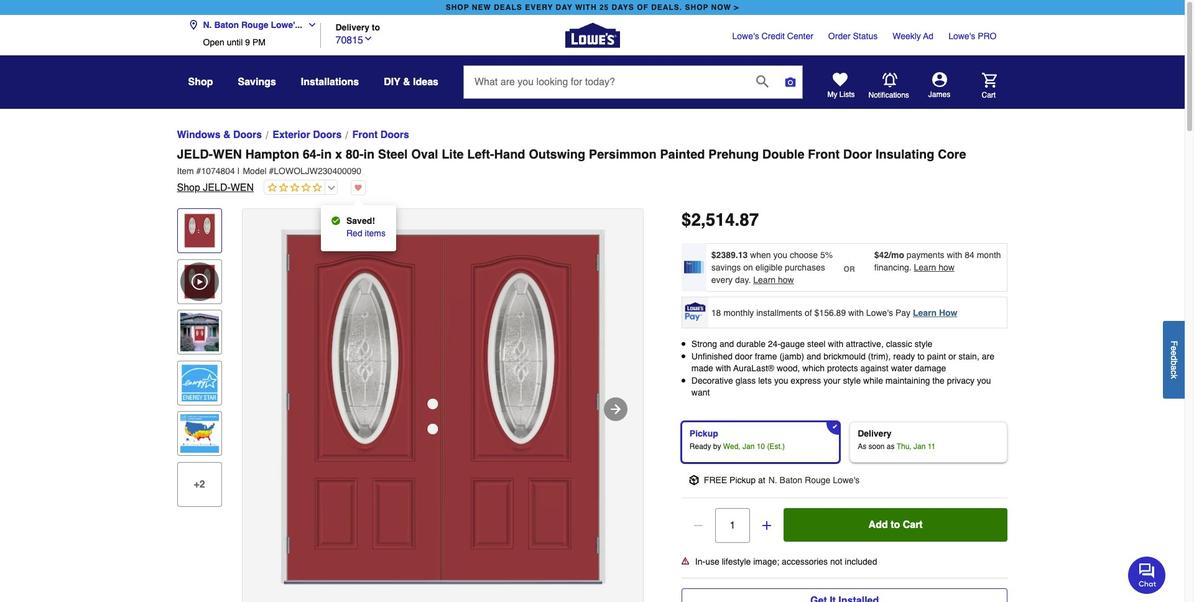 Task type: locate. For each thing, give the bounding box(es) containing it.
0 vertical spatial n.
[[203, 20, 212, 30]]

0 horizontal spatial pickup
[[690, 429, 718, 439]]

pickup left "at"
[[730, 475, 756, 485]]

n. right "at"
[[769, 475, 778, 485]]

1 horizontal spatial jan
[[914, 442, 926, 451]]

jeld- inside jeld-wen hampton 64-in x 80-in steel oval lite left-hand outswing persimmon painted prehung double front door insulating core item # 1074804 | model # lowoljw230400090
[[177, 147, 213, 162]]

2 vertical spatial to
[[891, 520, 900, 531]]

front
[[352, 129, 378, 141], [808, 147, 840, 162]]

& inside diy & ideas button
[[403, 77, 410, 88]]

rouge
[[241, 20, 268, 30], [805, 475, 831, 485]]

location image
[[188, 20, 198, 30]]

doors up steel
[[381, 129, 409, 141]]

with
[[947, 250, 963, 260], [849, 308, 864, 318], [828, 339, 844, 349], [716, 363, 731, 373]]

baton right "at"
[[780, 475, 803, 485]]

# down hampton
[[269, 166, 274, 176]]

& right diy at the top
[[403, 77, 410, 88]]

rouge up the pm
[[241, 20, 268, 30]]

privacy
[[947, 376, 975, 386]]

style down protects
[[843, 376, 861, 386]]

18
[[712, 308, 721, 318]]

1 horizontal spatial learn how
[[914, 263, 955, 273]]

1 horizontal spatial #
[[269, 166, 274, 176]]

& for windows
[[223, 129, 231, 141]]

n.
[[203, 20, 212, 30], [769, 475, 778, 485]]

in left 'x'
[[321, 147, 332, 162]]

0 vertical spatial pickup
[[690, 429, 718, 439]]

baton up open until 9 pm
[[214, 20, 239, 30]]

0 vertical spatial baton
[[214, 20, 239, 30]]

every
[[712, 275, 733, 285]]

learn how button for when
[[754, 274, 794, 286]]

0 horizontal spatial jan
[[743, 442, 755, 451]]

option group
[[677, 417, 1013, 468]]

# right item
[[196, 166, 201, 176]]

shop
[[446, 3, 470, 12], [685, 3, 709, 12]]

jeld-wen  #lowoljw230400090 - thumbnail2 image
[[180, 313, 219, 352]]

3 doors from the left
[[381, 129, 409, 141]]

1 shop from the left
[[446, 3, 470, 12]]

$156.89
[[815, 308, 846, 318]]

1 horizontal spatial &
[[403, 77, 410, 88]]

(jamb)
[[780, 351, 805, 361]]

1 vertical spatial to
[[918, 351, 925, 361]]

jeld- down '1074804'
[[203, 182, 231, 194]]

0 vertical spatial chevron down image
[[302, 20, 317, 30]]

1 vertical spatial pickup
[[730, 475, 756, 485]]

lowe's home improvement logo image
[[565, 8, 620, 63]]

jan inside delivery as soon as thu, jan 11
[[914, 442, 926, 451]]

c
[[1170, 370, 1180, 374]]

delivery up 70815
[[336, 22, 370, 32]]

1 horizontal spatial front
[[808, 147, 840, 162]]

jeld- up item
[[177, 147, 213, 162]]

doors
[[233, 129, 262, 141], [313, 129, 342, 141], [381, 129, 409, 141]]

0 horizontal spatial style
[[843, 376, 861, 386]]

87
[[740, 210, 759, 230]]

0 vertical spatial &
[[403, 77, 410, 88]]

the
[[933, 376, 945, 386]]

1 vertical spatial cart
[[903, 520, 923, 531]]

70815
[[336, 35, 363, 46]]

lowe's left pro
[[949, 31, 976, 41]]

2 jan from the left
[[914, 442, 926, 451]]

0 vertical spatial style
[[915, 339, 933, 349]]

wen up '1074804'
[[213, 147, 242, 162]]

0 vertical spatial and
[[720, 339, 734, 349]]

0 horizontal spatial front
[[352, 129, 378, 141]]

jan inside pickup ready by wed, jan 10 (est.)
[[743, 442, 755, 451]]

wen down |
[[231, 182, 254, 194]]

jeld-wen  #lowoljw230400090 - thumbnail4 image
[[180, 415, 219, 453]]

1 vertical spatial delivery
[[858, 429, 892, 439]]

doors up 'x'
[[313, 129, 342, 141]]

with left 84
[[947, 250, 963, 260]]

cart right add
[[903, 520, 923, 531]]

lifestyle
[[722, 557, 751, 567]]

wed,
[[724, 442, 741, 451]]

2 e from the top
[[1170, 351, 1180, 356]]

1 jan from the left
[[743, 442, 755, 451]]

0 horizontal spatial learn how button
[[754, 274, 794, 286]]

strong
[[692, 339, 717, 349]]

chevron down image inside n. baton rouge lowe'... button
[[302, 20, 317, 30]]

my lists link
[[828, 72, 855, 100]]

1 horizontal spatial rouge
[[805, 475, 831, 485]]

purchases
[[785, 263, 825, 273]]

0 horizontal spatial how
[[778, 275, 794, 285]]

day
[[556, 3, 573, 12]]

e up the b
[[1170, 351, 1180, 356]]

learn down eligible
[[754, 275, 776, 285]]

cart
[[982, 91, 996, 99], [903, 520, 923, 531]]

learn how down payments
[[914, 263, 955, 273]]

lists
[[840, 90, 855, 99]]

front left door
[[808, 147, 840, 162]]

shop down open
[[188, 77, 213, 88]]

1 horizontal spatial learn how button
[[914, 261, 955, 274]]

lowe's down as
[[833, 475, 860, 485]]

and up which
[[807, 351, 822, 361]]

learn how button down eligible
[[754, 274, 794, 286]]

lowe's credit center
[[733, 31, 814, 41]]

1 doors from the left
[[233, 129, 262, 141]]

shop down item
[[177, 182, 200, 194]]

0 vertical spatial how
[[939, 263, 955, 273]]

0 horizontal spatial #
[[196, 166, 201, 176]]

1 horizontal spatial delivery
[[858, 429, 892, 439]]

10
[[757, 442, 765, 451]]

hampton
[[245, 147, 299, 162]]

shop for shop jeld-wen
[[177, 182, 200, 194]]

shop left new
[[446, 3, 470, 12]]

0 horizontal spatial shop
[[446, 3, 470, 12]]

0 horizontal spatial n.
[[203, 20, 212, 30]]

0 horizontal spatial delivery
[[336, 22, 370, 32]]

9
[[245, 37, 250, 47]]

to inside strong and durable 24-gauge steel with attractive, classic style unfinished door frame (jamb) and brickmould (trim), ready to paint or stain, are made with auralast® wood, which protects against water damage decorative glass lets you express your style while maintaining the privacy you want
[[918, 351, 925, 361]]

with up decorative
[[716, 363, 731, 373]]

exterior
[[273, 129, 310, 141]]

1 horizontal spatial shop
[[685, 3, 709, 12]]

delivery as soon as thu, jan 11
[[858, 429, 936, 451]]

want
[[692, 388, 710, 398]]

0 vertical spatial delivery
[[336, 22, 370, 32]]

1 horizontal spatial doors
[[313, 129, 342, 141]]

weekly ad link
[[893, 30, 934, 42]]

wen
[[213, 147, 242, 162], [231, 182, 254, 194]]

chevron down image
[[302, 20, 317, 30], [363, 33, 373, 43]]

free pickup at n. baton rouge lowe's
[[704, 475, 860, 485]]

minus image
[[692, 520, 705, 532]]

of
[[637, 3, 649, 12]]

to inside button
[[891, 520, 900, 531]]

0 vertical spatial front
[[352, 129, 378, 141]]

jeld-
[[177, 147, 213, 162], [203, 182, 231, 194]]

doors up hampton
[[233, 129, 262, 141]]

order status
[[829, 31, 878, 41]]

deals.
[[652, 3, 683, 12]]

0 horizontal spatial learn how
[[754, 275, 794, 285]]

2 doors from the left
[[313, 129, 342, 141]]

1 horizontal spatial n.
[[769, 475, 778, 485]]

2 vertical spatial learn
[[913, 308, 937, 318]]

steel
[[378, 147, 408, 162]]

1 vertical spatial front
[[808, 147, 840, 162]]

against
[[861, 363, 889, 373]]

learn right the pay
[[913, 308, 937, 318]]

front up 80-
[[352, 129, 378, 141]]

in down front doors link
[[364, 147, 375, 162]]

of
[[805, 308, 812, 318]]

1074804
[[201, 166, 235, 176]]

1 horizontal spatial chevron down image
[[363, 33, 373, 43]]

n. right location image
[[203, 20, 212, 30]]

weekly ad
[[893, 31, 934, 41]]

door
[[844, 147, 873, 162]]

learn down payments
[[914, 263, 937, 273]]

frame
[[755, 351, 777, 361]]

with inside "payments with 84 month financing."
[[947, 250, 963, 260]]

0 horizontal spatial doors
[[233, 129, 262, 141]]

front doors
[[352, 129, 409, 141]]

0 horizontal spatial to
[[372, 22, 380, 32]]

jeld-wen  #lowoljw230400090 - thumbnail3 image
[[180, 364, 219, 402]]

wood,
[[777, 363, 800, 373]]

1 horizontal spatial in
[[364, 147, 375, 162]]

windows & doors
[[177, 129, 262, 141]]

while
[[864, 376, 884, 386]]

until
[[227, 37, 243, 47]]

lowe's left the pay
[[867, 308, 893, 318]]

1 horizontal spatial to
[[891, 520, 900, 531]]

plus image
[[761, 520, 773, 532]]

jeld-wen  #lowoljw230400090 image
[[242, 209, 643, 602]]

you down wood,
[[775, 376, 789, 386]]

&
[[403, 77, 410, 88], [223, 129, 231, 141]]

0 horizontal spatial chevron down image
[[302, 20, 317, 30]]

0 vertical spatial to
[[372, 22, 380, 32]]

and up unfinished
[[720, 339, 734, 349]]

jan left 10 at the right
[[743, 442, 755, 451]]

0 vertical spatial cart
[[982, 91, 996, 99]]

5%
[[821, 250, 833, 260]]

payments
[[907, 250, 945, 260]]

delivery for as
[[858, 429, 892, 439]]

glass
[[736, 376, 756, 386]]

2 horizontal spatial to
[[918, 351, 925, 361]]

express
[[791, 376, 822, 386]]

item
[[177, 166, 194, 176]]

exterior doors link
[[273, 128, 342, 142]]

pm
[[253, 37, 266, 47]]

gauge
[[781, 339, 805, 349]]

80-
[[346, 147, 364, 162]]

rouge right "at"
[[805, 475, 831, 485]]

you up eligible
[[774, 250, 788, 260]]

1 vertical spatial style
[[843, 376, 861, 386]]

shop left the now
[[685, 3, 709, 12]]

delivery inside delivery as soon as thu, jan 11
[[858, 429, 892, 439]]

1 horizontal spatial and
[[807, 351, 822, 361]]

learn how button down payments
[[914, 261, 955, 274]]

0 horizontal spatial and
[[720, 339, 734, 349]]

0 vertical spatial shop
[[188, 77, 213, 88]]

by
[[714, 442, 721, 451]]

0 vertical spatial jeld-
[[177, 147, 213, 162]]

how down eligible
[[778, 275, 794, 285]]

strong and durable 24-gauge steel with attractive, classic style unfinished door frame (jamb) and brickmould (trim), ready to paint or stain, are made with auralast® wood, which protects against water damage decorative glass lets you express your style while maintaining the privacy you want
[[692, 339, 995, 398]]

core
[[938, 147, 967, 162]]

1 # from the left
[[196, 166, 201, 176]]

check circle filled image
[[332, 216, 340, 226]]

delivery up soon
[[858, 429, 892, 439]]

1 horizontal spatial baton
[[780, 475, 803, 485]]

0 vertical spatial rouge
[[241, 20, 268, 30]]

2 horizontal spatial doors
[[381, 129, 409, 141]]

model
[[243, 166, 267, 176]]

cart down lowe's home improvement cart icon
[[982, 91, 996, 99]]

0 horizontal spatial &
[[223, 129, 231, 141]]

0 horizontal spatial rouge
[[241, 20, 268, 30]]

#
[[196, 166, 201, 176], [269, 166, 274, 176]]

e up d at the bottom right
[[1170, 346, 1180, 351]]

your
[[824, 376, 841, 386]]

to for delivery to
[[372, 22, 380, 32]]

option group containing pickup
[[677, 417, 1013, 468]]

0 horizontal spatial baton
[[214, 20, 239, 30]]

shop button
[[188, 71, 213, 93]]

jan left 11 at bottom right
[[914, 442, 926, 451]]

or
[[844, 265, 855, 274]]

savings
[[238, 77, 276, 88]]

chat invite button image
[[1129, 556, 1167, 594]]

baton
[[214, 20, 239, 30], [780, 475, 803, 485]]

1 vertical spatial learn
[[754, 275, 776, 285]]

learn for financing.
[[914, 263, 937, 273]]

every
[[525, 3, 553, 12]]

0 horizontal spatial in
[[321, 147, 332, 162]]

1 vertical spatial learn how
[[754, 275, 794, 285]]

0 vertical spatial wen
[[213, 147, 242, 162]]

& inside the windows & doors "link"
[[223, 129, 231, 141]]

diy & ideas
[[384, 77, 439, 88]]

& right windows
[[223, 129, 231, 141]]

0 vertical spatial learn how
[[914, 263, 955, 273]]

learn how button
[[914, 261, 955, 274], [754, 274, 794, 286]]

exterior doors
[[273, 129, 342, 141]]

pickup up ready
[[690, 429, 718, 439]]

chevron down image down "delivery to"
[[363, 33, 373, 43]]

learn
[[914, 263, 937, 273], [754, 275, 776, 285], [913, 308, 937, 318]]

how down payments
[[939, 263, 955, 273]]

add to cart
[[869, 520, 923, 531]]

learn for savings
[[754, 275, 776, 285]]

0 vertical spatial learn
[[914, 263, 937, 273]]

1 vertical spatial rouge
[[805, 475, 831, 485]]

1 vertical spatial how
[[778, 275, 794, 285]]

with up brickmould
[[828, 339, 844, 349]]

how for you
[[778, 275, 794, 285]]

1 vertical spatial chevron down image
[[363, 33, 373, 43]]

style up paint
[[915, 339, 933, 349]]

learn how down eligible
[[754, 275, 794, 285]]

are
[[982, 351, 995, 361]]

chevron down image left "delivery to"
[[302, 20, 317, 30]]

1 vertical spatial shop
[[177, 182, 200, 194]]

1 vertical spatial &
[[223, 129, 231, 141]]

free
[[704, 475, 727, 485]]

lowe'...
[[271, 20, 302, 30]]

choose
[[790, 250, 818, 260]]

new
[[472, 3, 491, 12]]

None search field
[[464, 65, 803, 109]]

1 horizontal spatial how
[[939, 263, 955, 273]]



Task type: describe. For each thing, give the bounding box(es) containing it.
+2
[[194, 479, 205, 490]]

jeld-wen  #lowoljw230400090 - thumbnail image
[[180, 212, 219, 250]]

b
[[1170, 360, 1180, 365]]

protects
[[827, 363, 858, 373]]

(est.)
[[767, 442, 785, 451]]

1 vertical spatial jeld-
[[203, 182, 231, 194]]

1 vertical spatial baton
[[780, 475, 803, 485]]

you right privacy
[[977, 376, 991, 386]]

1 in from the left
[[321, 147, 332, 162]]

& for diy
[[403, 77, 410, 88]]

n. inside button
[[203, 20, 212, 30]]

1 vertical spatial wen
[[231, 182, 254, 194]]

weekly
[[893, 31, 921, 41]]

0 horizontal spatial cart
[[903, 520, 923, 531]]

with
[[575, 3, 597, 12]]

camera image
[[785, 76, 797, 88]]

24-
[[768, 339, 781, 349]]

pickup inside pickup ready by wed, jan 10 (est.)
[[690, 429, 718, 439]]

.
[[735, 210, 740, 230]]

lite
[[442, 147, 464, 162]]

1 vertical spatial and
[[807, 351, 822, 361]]

days
[[612, 3, 635, 12]]

learn how for payments
[[914, 263, 955, 273]]

Search Query text field
[[464, 66, 747, 98]]

diy & ideas button
[[384, 71, 439, 93]]

add to cart button
[[784, 508, 1008, 542]]

order status link
[[829, 30, 878, 42]]

lets
[[759, 376, 772, 386]]

prehung
[[709, 147, 759, 162]]

hand
[[494, 147, 525, 162]]

shop jeld-wen
[[177, 182, 254, 194]]

$
[[682, 210, 692, 230]]

you inside when you choose 5% savings on eligible purchases every day.
[[774, 250, 788, 260]]

arrow right image
[[608, 402, 623, 417]]

saved! red items
[[347, 216, 386, 238]]

1 horizontal spatial style
[[915, 339, 933, 349]]

decorative
[[692, 376, 733, 386]]

a
[[1170, 365, 1180, 370]]

pay
[[896, 308, 911, 318]]

water
[[891, 363, 913, 373]]

savings
[[712, 263, 741, 273]]

or
[[949, 351, 957, 361]]

paint
[[928, 351, 946, 361]]

64-
[[303, 147, 321, 162]]

how for with
[[939, 263, 955, 273]]

learn how for when
[[754, 275, 794, 285]]

doors inside "link"
[[233, 129, 262, 141]]

doors for front doors
[[381, 129, 409, 141]]

$2389.13
[[712, 250, 748, 260]]

saved!
[[347, 216, 375, 226]]

outswing
[[529, 147, 586, 162]]

as
[[887, 442, 895, 451]]

at
[[758, 475, 766, 485]]

oval
[[411, 147, 438, 162]]

2 # from the left
[[269, 166, 274, 176]]

in-
[[696, 557, 706, 567]]

notifications
[[869, 91, 910, 99]]

f
[[1170, 341, 1180, 346]]

made
[[692, 363, 714, 373]]

steel
[[808, 339, 826, 349]]

installations
[[301, 77, 359, 88]]

lowes pay logo image
[[683, 302, 708, 321]]

1 e from the top
[[1170, 346, 1180, 351]]

to for add to cart
[[891, 520, 900, 531]]

n. baton rouge lowe'... button
[[188, 12, 322, 37]]

image;
[[754, 557, 780, 567]]

shop for shop
[[188, 77, 213, 88]]

warning image
[[682, 557, 689, 565]]

diy
[[384, 77, 401, 88]]

2,514
[[692, 210, 735, 230]]

11
[[928, 442, 936, 451]]

pickup ready by wed, jan 10 (est.)
[[690, 429, 785, 451]]

center
[[788, 31, 814, 41]]

maintaining
[[886, 376, 930, 386]]

in-use lifestyle image; accessories not included
[[696, 557, 878, 567]]

lowe's home improvement lists image
[[833, 72, 848, 87]]

which
[[803, 363, 825, 373]]

ideas
[[413, 77, 439, 88]]

status
[[853, 31, 878, 41]]

25
[[600, 3, 609, 12]]

lowe's home improvement notification center image
[[883, 72, 898, 87]]

doors for exterior doors
[[313, 129, 342, 141]]

1 horizontal spatial pickup
[[730, 475, 756, 485]]

learn how link
[[913, 308, 958, 318]]

month
[[977, 250, 1001, 260]]

stain,
[[959, 351, 980, 361]]

zero stars image
[[264, 182, 322, 194]]

2 shop from the left
[[685, 3, 709, 12]]

open until 9 pm
[[203, 37, 266, 47]]

monthly
[[724, 308, 754, 318]]

1 horizontal spatial cart
[[982, 91, 996, 99]]

double
[[763, 147, 805, 162]]

heart filled image
[[351, 180, 366, 195]]

pickup image
[[689, 475, 699, 485]]

rouge inside button
[[241, 20, 268, 30]]

cart button
[[965, 72, 997, 100]]

chevron down image inside 70815 button
[[363, 33, 373, 43]]

installations button
[[301, 71, 359, 93]]

thu,
[[897, 442, 912, 451]]

durable
[[737, 339, 766, 349]]

payments with 84 month financing.
[[875, 250, 1001, 273]]

front inside jeld-wen hampton 64-in x 80-in steel oval lite left-hand outswing persimmon painted prehung double front door insulating core item # 1074804 | model # lowoljw230400090
[[808, 147, 840, 162]]

not
[[831, 557, 843, 567]]

70815 button
[[336, 31, 373, 48]]

lowe's pro link
[[949, 30, 997, 42]]

learn how button for payments
[[914, 261, 955, 274]]

f e e d b a c k
[[1170, 341, 1180, 379]]

brickmould
[[824, 351, 866, 361]]

baton inside n. baton rouge lowe'... button
[[214, 20, 239, 30]]

accessories
[[782, 557, 828, 567]]

with right $156.89
[[849, 308, 864, 318]]

front doors link
[[352, 128, 409, 142]]

savings button
[[238, 71, 276, 93]]

1 vertical spatial n.
[[769, 475, 778, 485]]

2 in from the left
[[364, 147, 375, 162]]

wen inside jeld-wen hampton 64-in x 80-in steel oval lite left-hand outswing persimmon painted prehung double front door insulating core item # 1074804 | model # lowoljw230400090
[[213, 147, 242, 162]]

delivery for to
[[336, 22, 370, 32]]

item number 1 0 7 4 8 0 4 and model number l o w o l j w 2 3 0 4 0 0 0 9 0 element
[[177, 165, 1008, 177]]

left-
[[467, 147, 494, 162]]

windows
[[177, 129, 221, 141]]

open
[[203, 37, 224, 47]]

how
[[939, 308, 958, 318]]

add
[[869, 520, 888, 531]]

lowe's home improvement cart image
[[982, 72, 997, 87]]

eligible
[[756, 263, 783, 273]]

Stepper number input field with increment and decrement buttons number field
[[715, 508, 750, 543]]

search image
[[757, 75, 769, 87]]

door
[[735, 351, 753, 361]]

lowe's left credit
[[733, 31, 760, 41]]



Task type: vqa. For each thing, say whether or not it's contained in the screenshot.
add to cart button
yes



